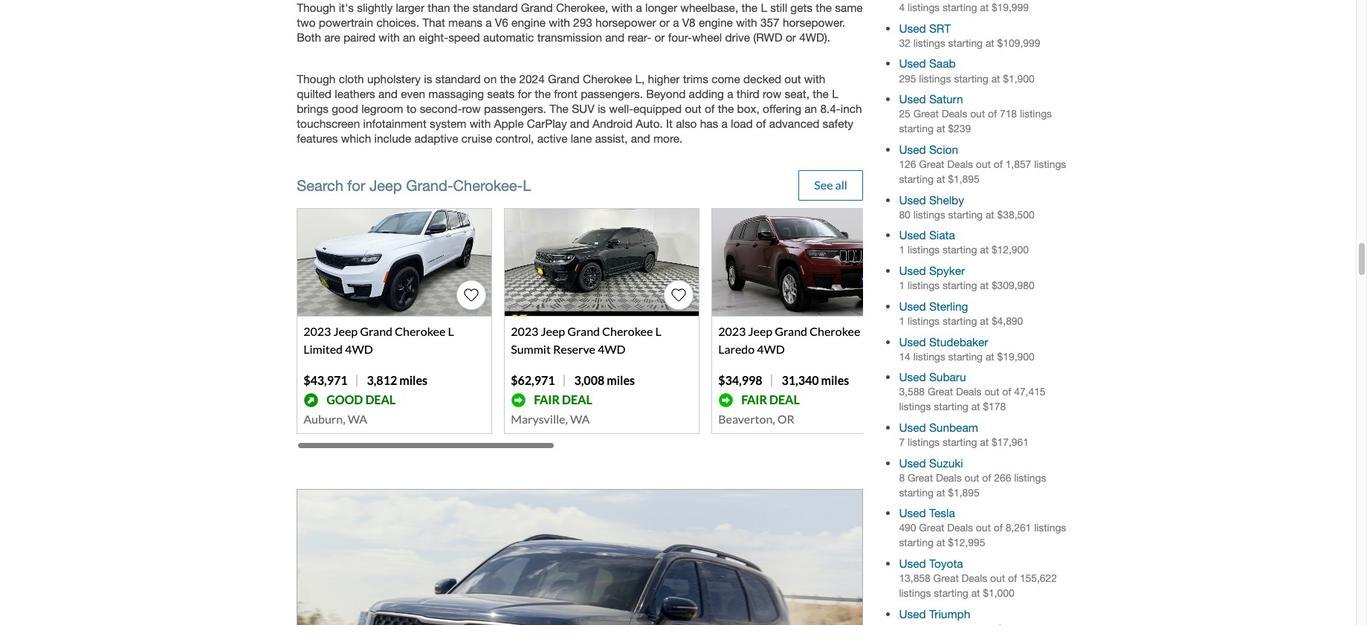 Task type: locate. For each thing, give the bounding box(es) containing it.
starting up the triumph
[[934, 587, 968, 599]]

1 vertical spatial for
[[347, 177, 365, 194]]

laredo
[[718, 342, 755, 356]]

2 $1,895 from the top
[[948, 487, 980, 499]]

of up has
[[705, 102, 715, 116]]

2023 for 2023 jeep grand cherokee l laredo 4wd
[[718, 324, 746, 338]]

wheel
[[692, 31, 722, 44]]

listings down "used siata" link
[[908, 244, 940, 256]]

listings inside the used srt 32 listings starting at $109,999
[[913, 37, 945, 49]]

used up 80
[[899, 193, 926, 206]]

4wd
[[345, 342, 373, 356], [598, 342, 626, 356], [757, 342, 785, 356]]

standard up "massaging"
[[435, 72, 481, 86]]

slightly
[[357, 1, 393, 14]]

at left $17,961
[[980, 436, 989, 448]]

0 vertical spatial standard
[[473, 1, 518, 14]]

also
[[676, 117, 697, 130]]

fair up marysville, wa
[[534, 393, 560, 407]]

listings down the used studebaker 'link'
[[913, 351, 945, 362]]

used inside used spyker 1 listings starting at $309,980
[[899, 264, 926, 277]]

deals inside 8 great deals out of 266 listings starting at
[[936, 472, 962, 484]]

2023 jeep grand cherokee l laredo 4wd
[[718, 324, 869, 356]]

starting down siata
[[943, 244, 977, 256]]

2 horizontal spatial deal
[[769, 393, 800, 407]]

at inside used saab 295 listings starting at $1,900
[[991, 72, 1000, 84]]

0 vertical spatial is
[[424, 72, 432, 86]]

at inside used sunbeam 7 listings starting at $17,961
[[980, 436, 989, 448]]

1 1 from the top
[[899, 244, 905, 256]]

of inside 490 great deals out of 8,261 listings starting at
[[994, 522, 1003, 534]]

0 horizontal spatial engine
[[512, 16, 546, 29]]

out for used suzuki
[[964, 472, 979, 484]]

listings inside used siata 1 listings starting at $12,900
[[908, 244, 940, 256]]

cherokee inside 2023 jeep grand cherokee l limited 4wd
[[395, 324, 446, 338]]

$12,900
[[992, 244, 1029, 256]]

used for used scion
[[899, 143, 926, 156]]

and down horsepower
[[605, 31, 625, 44]]

used srt 32 listings starting at $109,999
[[899, 21, 1040, 49]]

listings down used shelby link
[[913, 209, 945, 221]]

great inside 490 great deals out of 8,261 listings starting at
[[919, 522, 944, 534]]

front
[[554, 87, 578, 101]]

or right rear-
[[654, 31, 665, 44]]

0 vertical spatial for
[[518, 87, 531, 101]]

at inside the 3,588 great deals out of 47,415 listings starting at
[[971, 401, 980, 413]]

or
[[659, 16, 670, 29], [654, 31, 665, 44], [786, 31, 796, 44]]

8.4-
[[820, 102, 841, 116]]

$19,900
[[997, 351, 1035, 362]]

0 horizontal spatial deal
[[365, 393, 396, 407]]

used down 13,858
[[899, 607, 926, 621]]

listings inside used spyker 1 listings starting at $309,980
[[908, 280, 940, 292]]

used for used saturn
[[899, 92, 926, 106]]

starting inside 25 great deals out of 718 listings starting at
[[899, 123, 934, 135]]

out inside the 3,588 great deals out of 47,415 listings starting at
[[985, 386, 999, 398]]

2 fair from the left
[[741, 393, 767, 407]]

2 1 from the top
[[899, 280, 905, 292]]

used up 8
[[899, 456, 926, 470]]

grand inside 2023 jeep grand cherokee l limited 4wd
[[360, 324, 393, 338]]

deals down suzuki
[[936, 472, 962, 484]]

starting inside the 3,588 great deals out of 47,415 listings starting at
[[934, 401, 968, 413]]

used saturn link
[[899, 92, 963, 106]]

the
[[453, 1, 469, 14], [741, 1, 758, 14], [816, 1, 832, 14], [500, 72, 516, 86], [535, 87, 551, 101], [813, 87, 829, 101], [718, 102, 734, 116]]

2 2023 from the left
[[511, 324, 538, 338]]

1 horizontal spatial miles
[[607, 373, 635, 387]]

deals up $239
[[942, 108, 967, 120]]

miles right 3,812
[[399, 373, 427, 387]]

1 horizontal spatial engine
[[699, 16, 733, 29]]

9 used from the top
[[899, 335, 926, 348]]

used down 80
[[899, 229, 926, 242]]

used for used sunbeam 7 listings starting at $17,961
[[899, 421, 926, 434]]

0 vertical spatial though
[[297, 1, 336, 14]]

fair deal up marysville, wa
[[534, 393, 592, 407]]

1 inside used spyker 1 listings starting at $309,980
[[899, 280, 905, 292]]

starting up sunbeam
[[934, 401, 968, 413]]

0 horizontal spatial passengers.
[[484, 102, 546, 116]]

2023 inside 2023 jeep grand cherokee l laredo 4wd
[[718, 324, 746, 338]]

used scion link
[[899, 143, 958, 156]]

2023 inside 2023 jeep grand cherokee l summit reserve 4wd
[[511, 324, 538, 338]]

great down toyota
[[933, 573, 959, 584]]

used shelby link
[[899, 193, 964, 206]]

1 horizontal spatial deal
[[562, 393, 592, 407]]

still
[[770, 1, 787, 14]]

third
[[737, 87, 759, 101]]

2 horizontal spatial 2023
[[718, 324, 746, 338]]

1 vertical spatial row
[[462, 102, 481, 116]]

used inside used studebaker 14 listings starting at $19,900
[[899, 335, 926, 348]]

equipped
[[633, 102, 682, 116]]

1 deal from the left
[[365, 393, 396, 407]]

listings down used spyker link
[[908, 280, 940, 292]]

quilted
[[297, 87, 332, 101]]

used for used subaru
[[899, 370, 926, 384]]

1 horizontal spatial passengers.
[[581, 87, 643, 101]]

4wd right limited
[[345, 342, 373, 356]]

used sunbeam link
[[899, 421, 978, 434]]

of inside 25 great deals out of 718 listings starting at
[[988, 108, 997, 120]]

v8
[[682, 16, 696, 29]]

higher
[[648, 72, 680, 86]]

out for used saturn
[[970, 108, 985, 120]]

starting inside used studebaker 14 listings starting at $19,900
[[948, 351, 983, 362]]

standard
[[473, 1, 518, 14], [435, 72, 481, 86]]

cherokee for 2023 jeep grand cherokee l laredo 4wd
[[810, 324, 860, 338]]

out for used scion
[[976, 158, 991, 170]]

box,
[[737, 102, 760, 116]]

adding
[[689, 87, 724, 101]]

0 horizontal spatial row
[[462, 102, 481, 116]]

used studebaker 14 listings starting at $19,900
[[899, 335, 1035, 362]]

great for tesla
[[919, 522, 944, 534]]

starting inside used spyker 1 listings starting at $309,980
[[943, 280, 977, 292]]

listings inside used sterling 1 listings starting at $4,890
[[908, 315, 940, 327]]

2 fair deal from the left
[[741, 393, 800, 407]]

1 4wd from the left
[[345, 342, 373, 356]]

deals for used saturn
[[942, 108, 967, 120]]

1 fair from the left
[[534, 393, 560, 407]]

an inside though it's slightly larger than the standard grand cherokee, with a longer wheelbase, the l still gets the same two powertrain choices. that means a v6 engine with 293 horsepower or a v8 engine with 357 horsepower. both are paired with an eight-speed automatic transmission and rear- or four-wheel drive (rwd or 4wd).
[[403, 31, 415, 44]]

of
[[705, 102, 715, 116], [988, 108, 997, 120], [756, 117, 766, 130], [994, 158, 1003, 170], [1002, 386, 1011, 398], [982, 472, 991, 484], [994, 522, 1003, 534], [1008, 573, 1017, 584]]

1 miles from the left
[[399, 373, 427, 387]]

1 horizontal spatial is
[[598, 102, 606, 116]]

490
[[899, 522, 916, 534]]

trims
[[683, 72, 708, 86]]

though inside though it's slightly larger than the standard grand cherokee, with a longer wheelbase, the l still gets the same two powertrain choices. that means a v6 engine with 293 horsepower or a v8 engine with 357 horsepower. both are paired with an eight-speed automatic transmission and rear- or four-wheel drive (rwd or 4wd).
[[297, 1, 336, 14]]

of inside 13,858 great deals out of 155,622 listings starting at
[[1008, 573, 1017, 584]]

listings down 13,858
[[899, 587, 931, 599]]

32
[[899, 37, 911, 49]]

0 horizontal spatial fair deal
[[534, 393, 592, 407]]

cherokee for 2023 jeep grand cherokee l limited 4wd
[[395, 324, 446, 338]]

deal for 31,340 miles
[[769, 393, 800, 407]]

listings inside 13,858 great deals out of 155,622 listings starting at
[[899, 587, 931, 599]]

0 horizontal spatial 4wd
[[345, 342, 373, 356]]

6 used from the top
[[899, 229, 926, 242]]

great right 8
[[908, 472, 933, 484]]

deals inside 126 great deals out of 1,857 listings starting at
[[947, 158, 973, 170]]

2 wa from the left
[[570, 411, 590, 426]]

the left still
[[741, 1, 758, 14]]

jeep inside 2023 jeep grand cherokee l limited 4wd
[[333, 324, 358, 338]]

2 horizontal spatial 4wd
[[757, 342, 785, 356]]

used left spyker
[[899, 264, 926, 277]]

of inside 126 great deals out of 1,857 listings starting at
[[994, 158, 1003, 170]]

1 2023 from the left
[[303, 324, 331, 338]]

spyker
[[929, 264, 965, 277]]

saab
[[929, 57, 956, 70]]

listings down used sunbeam link in the bottom right of the page
[[908, 436, 940, 448]]

1 vertical spatial though
[[297, 72, 336, 86]]

deals down the "scion"
[[947, 158, 973, 170]]

0 horizontal spatial is
[[424, 72, 432, 86]]

wa for auburn, wa
[[348, 411, 367, 426]]

used studebaker link
[[899, 335, 988, 348]]

2 4wd from the left
[[598, 342, 626, 356]]

out up $239
[[970, 108, 985, 120]]

good
[[332, 102, 358, 116]]

8 used from the top
[[899, 299, 926, 313]]

used for used sterling 1 listings starting at $4,890
[[899, 299, 926, 313]]

grand up 3,812
[[360, 324, 393, 338]]

at left $109,999
[[986, 37, 994, 49]]

2023 inside 2023 jeep grand cherokee l limited 4wd
[[303, 324, 331, 338]]

deal for 3,812 miles
[[365, 393, 396, 407]]

at left "$1,900"
[[991, 72, 1000, 84]]

fair deal for marysville,
[[534, 393, 592, 407]]

0 vertical spatial passengers.
[[581, 87, 643, 101]]

great for scion
[[919, 158, 944, 170]]

490 great deals out of 8,261 listings starting at
[[899, 522, 1066, 549]]

fair deal for beaverton,
[[741, 393, 800, 407]]

at up the shelby
[[936, 173, 945, 185]]

1 vertical spatial standard
[[435, 72, 481, 86]]

used left sterling
[[899, 299, 926, 313]]

second-
[[420, 102, 462, 116]]

deals up $12,995
[[947, 522, 973, 534]]

a left 'v6'
[[486, 16, 492, 29]]

1 inside used sterling 1 listings starting at $4,890
[[899, 315, 905, 327]]

and
[[605, 31, 625, 44], [378, 87, 398, 101], [570, 117, 589, 130], [631, 132, 650, 145]]

include
[[374, 132, 411, 145]]

13,858 great deals out of 155,622 listings starting at
[[899, 573, 1057, 599]]

at inside used siata 1 listings starting at $12,900
[[980, 244, 989, 256]]

starting inside 126 great deals out of 1,857 listings starting at
[[899, 173, 934, 185]]

$1,895 for used scion
[[948, 173, 980, 185]]

1 horizontal spatial wa
[[570, 411, 590, 426]]

2023 up summit on the left of page
[[511, 324, 538, 338]]

0 horizontal spatial 2023
[[303, 324, 331, 338]]

used tesla link
[[899, 507, 955, 520]]

1 horizontal spatial 2023
[[511, 324, 538, 338]]

3 4wd from the left
[[757, 342, 785, 356]]

used suzuki link
[[899, 456, 963, 470]]

great inside 25 great deals out of 718 listings starting at
[[913, 108, 939, 120]]

miles for 31,340 miles
[[821, 373, 849, 387]]

jeep up laredo
[[748, 324, 772, 338]]

at inside 490 great deals out of 8,261 listings starting at
[[936, 537, 945, 549]]

starting inside the used srt 32 listings starting at $109,999
[[948, 37, 983, 49]]

out inside 490 great deals out of 8,261 listings starting at
[[976, 522, 991, 534]]

1 wa from the left
[[348, 411, 367, 426]]

deals up $1,000
[[962, 573, 987, 584]]

0 vertical spatial 1
[[899, 244, 905, 256]]

out inside 13,858 great deals out of 155,622 listings starting at
[[990, 573, 1005, 584]]

of up $1,000
[[1008, 573, 1017, 584]]

at left $38,500
[[986, 209, 994, 221]]

at left $178
[[971, 401, 980, 413]]

grand up 'automatic'
[[521, 1, 553, 14]]

used up 3,588
[[899, 370, 926, 384]]

gets
[[790, 1, 813, 14]]

jeep inside 2023 jeep grand cherokee l laredo 4wd
[[748, 324, 772, 338]]

126
[[899, 158, 916, 170]]

though up two
[[297, 1, 336, 14]]

10 used from the top
[[899, 370, 926, 384]]

at inside 8 great deals out of 266 listings starting at
[[936, 487, 945, 499]]

0 horizontal spatial wa
[[348, 411, 367, 426]]

v6
[[495, 16, 508, 29]]

0 horizontal spatial an
[[403, 31, 415, 44]]

great inside the 3,588 great deals out of 47,415 listings starting at
[[928, 386, 953, 398]]

4wd inside 2023 jeep grand cherokee l laredo 4wd
[[757, 342, 785, 356]]

(rwd
[[753, 31, 783, 44]]

at left the $19,999
[[980, 2, 989, 13]]

4 used from the top
[[899, 143, 926, 156]]

3 used from the top
[[899, 92, 926, 106]]

4wd for limited
[[345, 342, 373, 356]]

2023 jeep grand cherokee l limited 4wd image
[[297, 209, 492, 316]]

2 miles from the left
[[607, 373, 635, 387]]

$1,895
[[948, 173, 980, 185], [948, 487, 980, 499]]

starting down spyker
[[943, 280, 977, 292]]

out inside 25 great deals out of 718 listings starting at
[[970, 108, 985, 120]]

deals for used subaru
[[956, 386, 982, 398]]

1 horizontal spatial row
[[763, 87, 781, 101]]

2 used from the top
[[899, 57, 926, 70]]

listings
[[908, 2, 940, 13], [913, 37, 945, 49], [919, 72, 951, 84], [1020, 108, 1052, 120], [1034, 158, 1066, 170], [913, 209, 945, 221], [908, 244, 940, 256], [908, 280, 940, 292], [908, 315, 940, 327], [913, 351, 945, 362], [899, 401, 931, 413], [908, 436, 940, 448], [1014, 472, 1046, 484], [1034, 522, 1066, 534], [899, 587, 931, 599]]

0 vertical spatial row
[[763, 87, 781, 101]]

the down 2024
[[535, 87, 551, 101]]

2023 up laredo
[[718, 324, 746, 338]]

of inside 8 great deals out of 266 listings starting at
[[982, 472, 991, 484]]

l inside though it's slightly larger than the standard grand cherokee, with a longer wheelbase, the l still gets the same two powertrain choices. that means a v6 engine with 293 horsepower or a v8 engine with 357 horsepower. both are paired with an eight-speed automatic transmission and rear- or four-wheel drive (rwd or 4wd).
[[761, 1, 767, 14]]

3 deal from the left
[[769, 393, 800, 407]]

starting up used saab 295 listings starting at $1,900
[[948, 37, 983, 49]]

legroom
[[361, 102, 403, 116]]

suv
[[572, 102, 594, 116]]

0 vertical spatial an
[[403, 31, 415, 44]]

good
[[326, 393, 363, 407]]

jeep for 2023 jeep grand cherokee l summit reserve 4wd
[[541, 324, 565, 338]]

of up $178
[[1002, 386, 1011, 398]]

$309,980
[[992, 280, 1035, 292]]

jeep up reserve
[[541, 324, 565, 338]]

1 horizontal spatial fair deal
[[741, 393, 800, 407]]

deal for 3,008 miles
[[562, 393, 592, 407]]

great down used scion link
[[919, 158, 944, 170]]

1 inside used siata 1 listings starting at $12,900
[[899, 244, 905, 256]]

a left v8
[[673, 16, 679, 29]]

1 horizontal spatial fair
[[741, 393, 767, 407]]

1 horizontal spatial for
[[518, 87, 531, 101]]

used for used srt 32 listings starting at $109,999
[[899, 21, 926, 35]]

used inside used sterling 1 listings starting at $4,890
[[899, 299, 926, 313]]

1
[[899, 244, 905, 256], [899, 280, 905, 292], [899, 315, 905, 327]]

2 deal from the left
[[562, 393, 592, 407]]

cherokee inside 2023 jeep grand cherokee l summit reserve 4wd
[[602, 324, 653, 338]]

the up seats
[[500, 72, 516, 86]]

used for used triumph
[[899, 607, 926, 621]]

1 down "used siata" link
[[899, 244, 905, 256]]

4wd inside 2023 jeep grand cherokee l limited 4wd
[[345, 342, 373, 356]]

same
[[835, 1, 863, 14]]

used up 14
[[899, 335, 926, 348]]

an down choices.
[[403, 31, 415, 44]]

starting inside used sterling 1 listings starting at $4,890
[[943, 315, 977, 327]]

grand for 2023 jeep grand cherokee l laredo 4wd
[[775, 324, 807, 338]]

engine
[[512, 16, 546, 29], [699, 16, 733, 29]]

out inside 8 great deals out of 266 listings starting at
[[964, 472, 979, 484]]

at inside used spyker 1 listings starting at $309,980
[[980, 280, 989, 292]]

3 2023 from the left
[[718, 324, 746, 338]]

grand inside 2023 jeep grand cherokee l laredo 4wd
[[775, 324, 807, 338]]

wa for marysville, wa
[[570, 411, 590, 426]]

at left $309,980
[[980, 280, 989, 292]]

used siata 1 listings starting at $12,900
[[899, 229, 1029, 256]]

cherokee inside 2023 jeep grand cherokee l laredo 4wd
[[810, 324, 860, 338]]

deals for used toyota
[[962, 573, 987, 584]]

used up 13,858
[[899, 557, 926, 570]]

out inside 126 great deals out of 1,857 listings starting at
[[976, 158, 991, 170]]

deals inside 490 great deals out of 8,261 listings starting at
[[947, 522, 973, 534]]

l,
[[635, 72, 645, 86]]

listings down used srt link
[[913, 37, 945, 49]]

l inside 2023 jeep grand cherokee l summit reserve 4wd
[[655, 324, 661, 338]]

used spyker link
[[899, 264, 965, 277]]

1 though from the top
[[297, 1, 336, 14]]

15 used from the top
[[899, 607, 926, 621]]

for inside though cloth upholstery is standard on the 2024 grand cherokee l, higher trims come decked out with quilted leathers and even massaging seats for the front passengers. beyond adding a third row seat, the l brings good legroom to second-row passengers. the suv is well-equipped out of the box, offering an 8.4-inch touchscreen infotainment system with apple carplay and android auto. it also has a load of advanced safety features which include adaptive cruise control, active lane assist, and more.
[[518, 87, 531, 101]]

1 vertical spatial is
[[598, 102, 606, 116]]

marysville, wa
[[511, 411, 590, 426]]

starting down 8
[[899, 487, 934, 499]]

larger
[[396, 1, 424, 14]]

used inside the used shelby 80 listings starting at $38,500
[[899, 193, 926, 206]]

1 engine from the left
[[512, 16, 546, 29]]

that
[[422, 16, 445, 29]]

great inside 8 great deals out of 266 listings starting at
[[908, 472, 933, 484]]

passengers.
[[581, 87, 643, 101], [484, 102, 546, 116]]

summit
[[511, 342, 551, 356]]

1 horizontal spatial 4wd
[[598, 342, 626, 356]]

great inside 13,858 great deals out of 155,622 listings starting at
[[933, 573, 959, 584]]

12 used from the top
[[899, 456, 926, 470]]

used inside the used srt 32 listings starting at $109,999
[[899, 21, 926, 35]]

2 vertical spatial 1
[[899, 315, 905, 327]]

of inside the 3,588 great deals out of 47,415 listings starting at
[[1002, 386, 1011, 398]]

at inside used sterling 1 listings starting at $4,890
[[980, 315, 989, 327]]

grand inside 2023 jeep grand cherokee l summit reserve 4wd
[[567, 324, 600, 338]]

deals for used scion
[[947, 158, 973, 170]]

control,
[[495, 132, 534, 145]]

choices.
[[376, 16, 419, 29]]

listings inside 126 great deals out of 1,857 listings starting at
[[1034, 158, 1066, 170]]

see
[[814, 178, 833, 192]]

1 vertical spatial 1
[[899, 280, 905, 292]]

0 vertical spatial $1,895
[[948, 173, 980, 185]]

with up drive
[[736, 16, 757, 29]]

for right search at the left top of the page
[[347, 177, 365, 194]]

fair up beaverton, or
[[741, 393, 767, 407]]

1 $1,895 from the top
[[948, 173, 980, 185]]

used
[[899, 21, 926, 35], [899, 57, 926, 70], [899, 92, 926, 106], [899, 143, 926, 156], [899, 193, 926, 206], [899, 229, 926, 242], [899, 264, 926, 277], [899, 299, 926, 313], [899, 335, 926, 348], [899, 370, 926, 384], [899, 421, 926, 434], [899, 456, 926, 470], [899, 507, 926, 520], [899, 557, 926, 570], [899, 607, 926, 621]]

used up the 7
[[899, 421, 926, 434]]

passengers. up "apple"
[[484, 102, 546, 116]]

though for though it's slightly larger than the standard grand cherokee, with a longer wheelbase, the l still gets the same two powertrain choices. that means a v6 engine with 293 horsepower or a v8 engine with 357 horsepower. both are paired with an eight-speed automatic transmission and rear- or four-wheel drive (rwd or 4wd).
[[297, 1, 336, 14]]

used inside used siata 1 listings starting at $12,900
[[899, 229, 926, 242]]

though it's slightly larger than the standard grand cherokee, with a longer wheelbase, the l still gets the same two powertrain choices. that means a v6 engine with 293 horsepower or a v8 engine with 357 horsepower. both are paired with an eight-speed automatic transmission and rear- or four-wheel drive (rwd or 4wd).
[[297, 1, 863, 44]]

deals for used suzuki
[[936, 472, 962, 484]]

l inside though cloth upholstery is standard on the 2024 grand cherokee l, higher trims come decked out with quilted leathers and even massaging seats for the front passengers. beyond adding a third row seat, the l brings good legroom to second-row passengers. the suv is well-equipped out of the box, offering an 8.4-inch touchscreen infotainment system with apple carplay and android auto. it also has a load of advanced safety features which include adaptive cruise control, active lane assist, and more.
[[832, 87, 838, 101]]

wa down the good deal
[[348, 411, 367, 426]]

at left $1,000
[[971, 587, 980, 599]]

1 used from the top
[[899, 21, 926, 35]]

deals inside 25 great deals out of 718 listings starting at
[[942, 108, 967, 120]]

great down used saturn link at the right top
[[913, 108, 939, 120]]

3 miles from the left
[[821, 373, 849, 387]]

used inside used sunbeam 7 listings starting at $17,961
[[899, 421, 926, 434]]

upholstery
[[367, 72, 421, 86]]

1 vertical spatial an
[[805, 102, 817, 116]]

0 horizontal spatial miles
[[399, 373, 427, 387]]

14 used from the top
[[899, 557, 926, 570]]

of left 1,857
[[994, 158, 1003, 170]]

out
[[785, 72, 801, 86], [685, 102, 702, 116], [970, 108, 985, 120], [976, 158, 991, 170], [985, 386, 999, 398], [964, 472, 979, 484], [976, 522, 991, 534], [990, 573, 1005, 584]]

cherokee up 3,812 miles
[[395, 324, 446, 338]]

deals inside 13,858 great deals out of 155,622 listings starting at
[[962, 573, 987, 584]]

3,588 great deals out of 47,415 listings starting at
[[899, 386, 1046, 413]]

4wd for laredo
[[757, 342, 785, 356]]

starting inside 13,858 great deals out of 155,622 listings starting at
[[934, 587, 968, 599]]

$1,895 up 'tesla'
[[948, 487, 980, 499]]

2 though from the top
[[297, 72, 336, 86]]

with down choices.
[[379, 31, 400, 44]]

and down auto.
[[631, 132, 650, 145]]

$1,900
[[1003, 72, 1035, 84]]

l inside 2023 jeep grand cherokee l laredo 4wd
[[863, 324, 869, 338]]

1 horizontal spatial an
[[805, 102, 817, 116]]

out left 1,857
[[976, 158, 991, 170]]

seats
[[487, 87, 515, 101]]

13 used from the top
[[899, 507, 926, 520]]

jeep inside 2023 jeep grand cherokee l summit reserve 4wd
[[541, 324, 565, 338]]

wa
[[348, 411, 367, 426], [570, 411, 590, 426]]

starting down studebaker
[[948, 351, 983, 362]]

of for used tesla
[[994, 522, 1003, 534]]

the
[[549, 102, 569, 116]]

listings right 718 on the top right of the page
[[1020, 108, 1052, 120]]

is up even
[[424, 72, 432, 86]]

standard up 'v6'
[[473, 1, 518, 14]]

2 horizontal spatial miles
[[821, 373, 849, 387]]

cherokee
[[583, 72, 632, 86], [395, 324, 446, 338], [602, 324, 653, 338], [810, 324, 860, 338]]

beaverton,
[[718, 411, 775, 426]]

miles
[[399, 373, 427, 387], [607, 373, 635, 387], [821, 373, 849, 387]]

4wd inside 2023 jeep grand cherokee l summit reserve 4wd
[[598, 342, 626, 356]]

cherokee up 3,008 miles
[[602, 324, 653, 338]]

and up legroom
[[378, 87, 398, 101]]

grand up reserve
[[567, 324, 600, 338]]

7 used from the top
[[899, 264, 926, 277]]

5 used from the top
[[899, 193, 926, 206]]

$34,998
[[718, 373, 762, 387]]

1,857
[[1006, 158, 1031, 170]]

11 used from the top
[[899, 421, 926, 434]]

155,622
[[1020, 573, 1057, 584]]

1 fair deal from the left
[[534, 393, 592, 407]]

1 vertical spatial $1,895
[[948, 487, 980, 499]]

an left 8.4-
[[805, 102, 817, 116]]

of for used suzuki
[[982, 472, 991, 484]]

0 horizontal spatial fair
[[534, 393, 560, 407]]

for
[[518, 87, 531, 101], [347, 177, 365, 194]]

come
[[712, 72, 740, 86]]

at left $19,900
[[986, 351, 994, 362]]

3 1 from the top
[[899, 315, 905, 327]]

starting inside 8 great deals out of 266 listings starting at
[[899, 487, 934, 499]]

it's
[[339, 1, 354, 14]]

great inside 126 great deals out of 1,857 listings starting at
[[919, 158, 944, 170]]

2023 jeep grand cherokee l summit reserve 4wd image
[[505, 209, 699, 316]]

fair deal up beaverton, or
[[741, 393, 800, 407]]

engine up 'automatic'
[[512, 16, 546, 29]]



Task type: describe. For each thing, give the bounding box(es) containing it.
out up also
[[685, 102, 702, 116]]

used shelby 80 listings starting at $38,500
[[899, 193, 1035, 221]]

suzuki
[[929, 456, 963, 470]]

starting inside 490 great deals out of 8,261 listings starting at
[[899, 537, 934, 549]]

beaverton, or
[[718, 411, 795, 426]]

shelby
[[929, 193, 964, 206]]

the up horsepower.
[[816, 1, 832, 14]]

used for used saab 295 listings starting at $1,900
[[899, 57, 926, 70]]

of for used toyota
[[1008, 573, 1017, 584]]

25 great deals out of 718 listings starting at
[[899, 108, 1052, 135]]

2024 kia telluride image
[[297, 489, 863, 625]]

safety
[[823, 117, 853, 130]]

or down longer
[[659, 16, 670, 29]]

great for subaru
[[928, 386, 953, 398]]

and inside though it's slightly larger than the standard grand cherokee, with a longer wheelbase, the l still gets the same two powertrain choices. that means a v6 engine with 293 horsepower or a v8 engine with 357 horsepower. both are paired with an eight-speed automatic transmission and rear- or four-wheel drive (rwd or 4wd).
[[605, 31, 625, 44]]

leathers
[[335, 87, 375, 101]]

an inside though cloth upholstery is standard on the 2024 grand cherokee l, higher trims come decked out with quilted leathers and even massaging seats for the front passengers. beyond adding a third row seat, the l brings good legroom to second-row passengers. the suv is well-equipped out of the box, offering an 8.4-inch touchscreen infotainment system with apple carplay and android auto. it also has a load of advanced safety features which include adaptive cruise control, active lane assist, and more.
[[805, 102, 817, 116]]

though cloth upholstery is standard on the 2024 grand cherokee l, higher trims come decked out with quilted leathers and even massaging seats for the front passengers. beyond adding a third row seat, the l brings good legroom to second-row passengers. the suv is well-equipped out of the box, offering an 8.4-inch touchscreen infotainment system with apple carplay and android auto. it also has a load of advanced safety features which include adaptive cruise control, active lane assist, and more.
[[297, 72, 862, 145]]

listings inside the 3,588 great deals out of 47,415 listings starting at
[[899, 401, 931, 413]]

with up "cruise"
[[470, 117, 491, 130]]

at inside 13,858 great deals out of 155,622 listings starting at
[[971, 587, 980, 599]]

used for used shelby 80 listings starting at $38,500
[[899, 193, 926, 206]]

speed
[[448, 31, 480, 44]]

the up means
[[453, 1, 469, 14]]

used srt link
[[899, 21, 951, 35]]

31,340
[[782, 373, 819, 387]]

3,008
[[574, 373, 605, 387]]

$17,961
[[992, 436, 1029, 448]]

80
[[899, 209, 911, 221]]

$19,999
[[992, 2, 1029, 13]]

and up lane
[[570, 117, 589, 130]]

cruise
[[461, 132, 492, 145]]

or
[[777, 411, 795, 426]]

horsepower.
[[783, 16, 845, 29]]

4
[[899, 2, 905, 13]]

cherokee-
[[453, 177, 523, 194]]

out for used subaru
[[985, 386, 999, 398]]

than
[[428, 1, 450, 14]]

at inside the used shelby 80 listings starting at $38,500
[[986, 209, 994, 221]]

offering
[[763, 102, 801, 116]]

126 great deals out of 1,857 listings starting at
[[899, 158, 1066, 185]]

great for suzuki
[[908, 472, 933, 484]]

more.
[[653, 132, 683, 145]]

features
[[297, 132, 338, 145]]

starting inside used siata 1 listings starting at $12,900
[[943, 244, 977, 256]]

$1,000
[[983, 587, 1015, 599]]

auburn, wa
[[303, 411, 367, 426]]

tesla
[[929, 507, 955, 520]]

l inside 2023 jeep grand cherokee l limited 4wd
[[448, 324, 454, 338]]

$4,890
[[992, 315, 1023, 327]]

grand inside though cloth upholstery is standard on the 2024 grand cherokee l, higher trims come decked out with quilted leathers and even massaging seats for the front passengers. beyond adding a third row seat, the l brings good legroom to second-row passengers. the suv is well-equipped out of the box, offering an 8.4-inch touchscreen infotainment system with apple carplay and android auto. it also has a load of advanced safety features which include adaptive cruise control, active lane assist, and more.
[[548, 72, 580, 86]]

the up load
[[718, 102, 734, 116]]

out up seat,
[[785, 72, 801, 86]]

at inside 25 great deals out of 718 listings starting at
[[936, 123, 945, 135]]

2023 for 2023 jeep grand cherokee l limited 4wd
[[303, 324, 331, 338]]

of for used scion
[[994, 158, 1003, 170]]

$178
[[983, 401, 1006, 413]]

a right has
[[721, 117, 728, 130]]

carplay
[[527, 117, 567, 130]]

used triumph
[[899, 607, 970, 621]]

triumph
[[929, 607, 970, 621]]

siata
[[929, 229, 955, 242]]

listings inside 25 great deals out of 718 listings starting at
[[1020, 108, 1052, 120]]

two
[[297, 16, 316, 29]]

grand-
[[406, 177, 453, 194]]

system
[[430, 117, 466, 130]]

jeep left grand-
[[369, 177, 402, 194]]

starting inside used sunbeam 7 listings starting at $17,961
[[943, 436, 977, 448]]

listings inside used sunbeam 7 listings starting at $17,961
[[908, 436, 940, 448]]

the up 8.4-
[[813, 87, 829, 101]]

cherokee inside though cloth upholstery is standard on the 2024 grand cherokee l, higher trims come decked out with quilted leathers and even massaging seats for the front passengers. beyond adding a third row seat, the l brings good legroom to second-row passengers. the suv is well-equipped out of the box, offering an 8.4-inch touchscreen infotainment system with apple carplay and android auto. it also has a load of advanced safety features which include adaptive cruise control, active lane assist, and more.
[[583, 72, 632, 86]]

used for used siata 1 listings starting at $12,900
[[899, 229, 926, 242]]

jeep for 2023 jeep grand cherokee l limited 4wd
[[333, 324, 358, 338]]

grand inside though it's slightly larger than the standard grand cherokee, with a longer wheelbase, the l still gets the same two powertrain choices. that means a v6 engine with 293 horsepower or a v8 engine with 357 horsepower. both are paired with an eight-speed automatic transmission and rear- or four-wheel drive (rwd or 4wd).
[[521, 1, 553, 14]]

brings
[[297, 102, 329, 116]]

with up transmission
[[549, 16, 570, 29]]

used for used studebaker 14 listings starting at $19,900
[[899, 335, 926, 348]]

4 listings starting at $19,999
[[899, 2, 1029, 13]]

295
[[899, 72, 916, 84]]

a down the come
[[727, 87, 733, 101]]

listings inside the used shelby 80 listings starting at $38,500
[[913, 209, 945, 221]]

used for used suzuki
[[899, 456, 926, 470]]

2023 jeep grand cherokee l laredo 4wd image
[[712, 209, 906, 316]]

7
[[899, 436, 905, 448]]

of right load
[[756, 117, 766, 130]]

jeep for 2023 jeep grand cherokee l laredo 4wd
[[748, 324, 772, 338]]

2023 for 2023 jeep grand cherokee l summit reserve 4wd
[[511, 324, 538, 338]]

1 for used spyker
[[899, 280, 905, 292]]

used sunbeam 7 listings starting at $17,961
[[899, 421, 1029, 448]]

$1,895 for used suzuki
[[948, 487, 980, 499]]

assist,
[[595, 132, 628, 145]]

starting inside used saab 295 listings starting at $1,900
[[954, 72, 989, 84]]

1 for used sterling
[[899, 315, 905, 327]]

3,008 miles
[[574, 373, 635, 387]]

wheelbase,
[[680, 1, 738, 14]]

decked
[[743, 72, 781, 86]]

listings inside used saab 295 listings starting at $1,900
[[919, 72, 951, 84]]

a up horsepower
[[636, 1, 642, 14]]

47,415
[[1014, 386, 1046, 398]]

great for toyota
[[933, 573, 959, 584]]

out for used tesla
[[976, 522, 991, 534]]

used toyota link
[[899, 557, 963, 570]]

massaging
[[428, 87, 484, 101]]

inch
[[841, 102, 862, 116]]

$38,500
[[997, 209, 1035, 221]]

listings inside used studebaker 14 listings starting at $19,900
[[913, 351, 945, 362]]

used spyker 1 listings starting at $309,980
[[899, 264, 1035, 292]]

great for saturn
[[913, 108, 939, 120]]

8 great deals out of 266 listings starting at
[[899, 472, 1046, 499]]

of for used saturn
[[988, 108, 997, 120]]

well-
[[609, 102, 633, 116]]

drive
[[725, 31, 750, 44]]

used for used tesla
[[899, 507, 926, 520]]

25
[[899, 108, 911, 120]]

on
[[484, 72, 497, 86]]

2 engine from the left
[[699, 16, 733, 29]]

grand for 2023 jeep grand cherokee l summit reserve 4wd
[[567, 324, 600, 338]]

four-
[[668, 31, 692, 44]]

grand for 2023 jeep grand cherokee l limited 4wd
[[360, 324, 393, 338]]

used tesla
[[899, 507, 955, 520]]

even
[[401, 87, 425, 101]]

out for used toyota
[[990, 573, 1005, 584]]

used sterling link
[[899, 299, 968, 313]]

used toyota
[[899, 557, 963, 570]]

cherokee for 2023 jeep grand cherokee l summit reserve 4wd
[[602, 324, 653, 338]]

though for though cloth upholstery is standard on the 2024 grand cherokee l, higher trims come decked out with quilted leathers and even massaging seats for the front passengers. beyond adding a third row seat, the l brings good legroom to second-row passengers. the suv is well-equipped out of the box, offering an 8.4-inch touchscreen infotainment system with apple carplay and android auto. it also has a load of advanced safety features which include adaptive cruise control, active lane assist, and more.
[[297, 72, 336, 86]]

with up horsepower
[[612, 1, 633, 14]]

1 for used siata
[[899, 244, 905, 256]]

fair for $34,998
[[741, 393, 767, 407]]

starting inside the used shelby 80 listings starting at $38,500
[[948, 209, 983, 221]]

0 horizontal spatial for
[[347, 177, 365, 194]]

standard inside though cloth upholstery is standard on the 2024 grand cherokee l, higher trims come decked out with quilted leathers and even massaging seats for the front passengers. beyond adding a third row seat, the l brings good legroom to second-row passengers. the suv is well-equipped out of the box, offering an 8.4-inch touchscreen infotainment system with apple carplay and android auto. it also has a load of advanced safety features which include adaptive cruise control, active lane assist, and more.
[[435, 72, 481, 86]]

266
[[994, 472, 1011, 484]]

standard inside though it's slightly larger than the standard grand cherokee, with a longer wheelbase, the l still gets the same two powertrain choices. that means a v6 engine with 293 horsepower or a v8 engine with 357 horsepower. both are paired with an eight-speed automatic transmission and rear- or four-wheel drive (rwd or 4wd).
[[473, 1, 518, 14]]

3,812 miles
[[367, 373, 427, 387]]

or right (rwd
[[786, 31, 796, 44]]

fair for $62,971
[[534, 393, 560, 407]]

at inside used studebaker 14 listings starting at $19,900
[[986, 351, 994, 362]]

used for used spyker 1 listings starting at $309,980
[[899, 264, 926, 277]]

touchscreen
[[297, 117, 360, 130]]

sunbeam
[[929, 421, 978, 434]]

srt
[[929, 21, 951, 35]]

used for used toyota
[[899, 557, 926, 570]]

with up seat,
[[804, 72, 825, 86]]

beyond
[[646, 87, 686, 101]]

reserve
[[553, 342, 595, 356]]

subaru
[[929, 370, 966, 384]]

studebaker
[[929, 335, 988, 348]]

cherokee,
[[556, 1, 608, 14]]

$43,971
[[303, 373, 348, 387]]

starting up the srt
[[943, 2, 977, 13]]

listings up used srt link
[[908, 2, 940, 13]]

used subaru
[[899, 370, 966, 384]]

deals for used tesla
[[947, 522, 973, 534]]

$62,971
[[511, 373, 555, 387]]

which
[[341, 132, 371, 145]]

used triumph link
[[899, 607, 970, 621]]

at inside the used srt 32 listings starting at $109,999
[[986, 37, 994, 49]]

it
[[666, 117, 673, 130]]

at inside 126 great deals out of 1,857 listings starting at
[[936, 173, 945, 185]]

of for used subaru
[[1002, 386, 1011, 398]]

1 vertical spatial passengers.
[[484, 102, 546, 116]]

good deal
[[326, 393, 396, 407]]

listings inside 8 great deals out of 266 listings starting at
[[1014, 472, 1046, 484]]

longer
[[645, 1, 677, 14]]

8
[[899, 472, 905, 484]]

transmission
[[537, 31, 602, 44]]

miles for 3,812 miles
[[399, 373, 427, 387]]

listings inside 490 great deals out of 8,261 listings starting at
[[1034, 522, 1066, 534]]

miles for 3,008 miles
[[607, 373, 635, 387]]



Task type: vqa. For each thing, say whether or not it's contained in the screenshot.
the middle 4WD
yes



